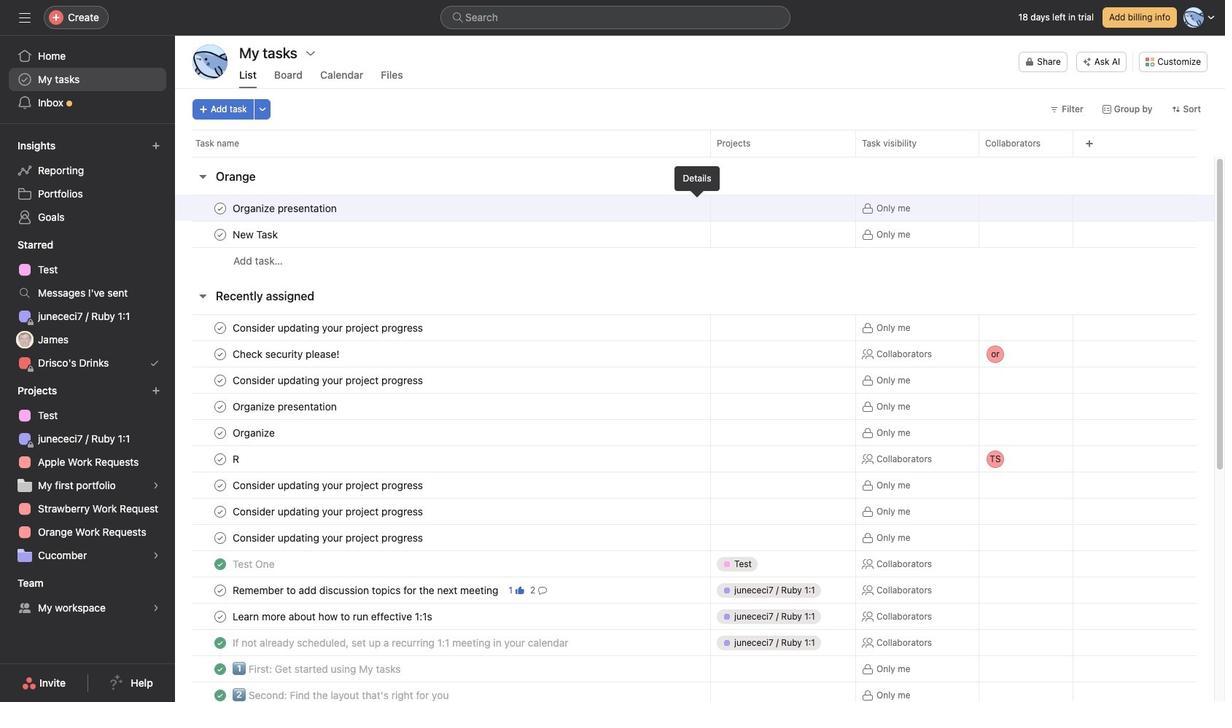 Task type: vqa. For each thing, say whether or not it's contained in the screenshot.
Board
no



Task type: locate. For each thing, give the bounding box(es) containing it.
new insights image
[[152, 141, 160, 150]]

task name text field for r cell at bottom
[[230, 452, 246, 466]]

2 linked projects for consider updating your project progress cell from the top
[[710, 367, 856, 394]]

Completed checkbox
[[211, 687, 229, 702]]

3 mark complete image from the top
[[211, 345, 229, 363]]

6 mark complete checkbox from the top
[[211, 529, 229, 547]]

1️⃣ first: get started using my tasks cell
[[175, 656, 710, 683]]

test one cell
[[175, 551, 710, 578]]

4 mark complete checkbox from the top
[[211, 450, 229, 468]]

mark complete image
[[211, 199, 229, 217], [211, 372, 229, 389], [211, 503, 229, 520], [211, 529, 229, 547], [211, 582, 229, 599]]

2 task name text field from the top
[[230, 347, 344, 361]]

completed image
[[211, 555, 229, 573], [211, 634, 229, 652], [211, 660, 229, 678]]

3 completed image from the top
[[211, 660, 229, 678]]

4 mark complete image from the top
[[211, 529, 229, 547]]

completed image for "test one" cell
[[211, 555, 229, 573]]

3 mark complete checkbox from the top
[[211, 398, 229, 415]]

task name text field for fifth mark complete image from the bottom of the page
[[230, 399, 341, 414]]

1 mark complete image from the top
[[211, 226, 229, 243]]

header recently assigned tree grid
[[175, 314, 1214, 702]]

consider updating your project progress cell
[[175, 314, 710, 341], [175, 367, 710, 394], [175, 472, 710, 499], [175, 498, 710, 525], [175, 524, 710, 551]]

task name text field for the remember to add discussion topics for the next meeting cell
[[230, 583, 503, 598]]

7 task name text field from the top
[[230, 557, 279, 571]]

Completed checkbox
[[211, 555, 229, 573], [211, 634, 229, 652], [211, 660, 229, 678]]

mark complete checkbox inside the remember to add discussion topics for the next meeting cell
[[211, 582, 229, 599]]

4 mark complete checkbox from the top
[[211, 424, 229, 442]]

1 like. you liked this task image
[[516, 586, 524, 595]]

linked projects for new task cell
[[710, 221, 856, 248]]

hide sidebar image
[[19, 12, 31, 23]]

6 mark complete checkbox from the top
[[211, 608, 229, 625]]

3 mark complete image from the top
[[211, 503, 229, 520]]

task name text field inside the remember to add discussion topics for the next meeting cell
[[230, 583, 503, 598]]

task name text field for second mark complete image from the bottom
[[230, 478, 427, 493]]

mark complete checkbox inside new task cell
[[211, 226, 229, 243]]

completed checkbox inside "test one" cell
[[211, 555, 229, 573]]

3 linked projects for consider updating your project progress cell from the top
[[710, 472, 856, 499]]

4 task name text field from the top
[[230, 478, 427, 493]]

tooltip
[[674, 166, 720, 195]]

4 task name text field from the top
[[230, 425, 279, 440]]

1 vertical spatial organize presentation cell
[[175, 393, 710, 420]]

1 mark complete checkbox from the top
[[211, 199, 229, 217]]

2 completed checkbox from the top
[[211, 634, 229, 652]]

completed image inside "test one" cell
[[211, 555, 229, 573]]

task name text field inside 2️⃣ second: find the layout that's right for you cell
[[230, 688, 453, 702]]

task name text field inside "test one" cell
[[230, 557, 279, 571]]

1 completed checkbox from the top
[[211, 555, 229, 573]]

task name text field for 4th consider updating your project progress cell from the bottom
[[230, 373, 427, 388]]

linked projects for consider updating your project progress cell
[[710, 314, 856, 341], [710, 367, 856, 394], [710, 472, 856, 499], [710, 498, 856, 525], [710, 524, 856, 551]]

task name text field inside new task cell
[[230, 227, 282, 242]]

add field image
[[1085, 139, 1094, 148]]

1 completed image from the top
[[211, 555, 229, 573]]

mark complete checkbox for task name text box inside organize presentation cell
[[211, 199, 229, 217]]

task name text field inside organize presentation cell
[[230, 201, 341, 215]]

task name text field inside learn more about how to run effective 1:1s cell
[[230, 609, 437, 624]]

5 linked projects for consider updating your project progress cell from the top
[[710, 524, 856, 551]]

1 linked projects for consider updating your project progress cell from the top
[[710, 314, 856, 341]]

task name text field inside organize presentation cell
[[230, 399, 341, 414]]

10 task name text field from the top
[[230, 662, 405, 676]]

new task cell
[[175, 221, 710, 248]]

mark complete image inside new task cell
[[211, 226, 229, 243]]

1 task name text field from the top
[[230, 320, 427, 335]]

mark complete checkbox for task name text field associated with second mark complete image from the bottom
[[211, 477, 229, 494]]

5 mark complete image from the top
[[211, 582, 229, 599]]

5 task name text field from the top
[[230, 530, 427, 545]]

Task name text field
[[230, 320, 427, 335], [230, 347, 344, 361], [230, 399, 341, 414], [230, 478, 427, 493], [230, 530, 427, 545], [230, 609, 437, 624]]

5 mark complete checkbox from the top
[[211, 503, 229, 520]]

1 mark complete checkbox from the top
[[211, 319, 229, 337]]

linked projects for organize presentation cell
[[710, 393, 856, 420]]

5 mark complete image from the top
[[211, 424, 229, 442]]

linked projects for consider updating your project progress cell for fifth consider updating your project progress cell from the top
[[710, 524, 856, 551]]

1 task name text field from the top
[[230, 201, 341, 215]]

mark complete image
[[211, 226, 229, 243], [211, 319, 229, 337], [211, 345, 229, 363], [211, 398, 229, 415], [211, 424, 229, 442], [211, 450, 229, 468], [211, 477, 229, 494], [211, 608, 229, 625]]

completed image inside 1️⃣ first: get started using my tasks cell
[[211, 660, 229, 678]]

completed checkbox for task name text box in if not already scheduled, set up a recurring 1:1 meeting in your calendar 'cell'
[[211, 634, 229, 652]]

mark complete checkbox for task name text box within the remember to add discussion topics for the next meeting cell
[[211, 582, 229, 599]]

show options image
[[305, 47, 316, 59]]

completed checkbox inside 1️⃣ first: get started using my tasks cell
[[211, 660, 229, 678]]

1 consider updating your project progress cell from the top
[[175, 314, 710, 341]]

r cell
[[175, 446, 710, 473]]

mark complete image inside the remember to add discussion topics for the next meeting cell
[[211, 582, 229, 599]]

3 completed checkbox from the top
[[211, 660, 229, 678]]

mark complete checkbox inside the organize cell
[[211, 424, 229, 442]]

task name text field for second organize presentation cell from the bottom
[[230, 201, 341, 215]]

completed checkbox inside if not already scheduled, set up a recurring 1:1 meeting in your calendar 'cell'
[[211, 634, 229, 652]]

0 vertical spatial completed image
[[211, 555, 229, 573]]

2 mark complete checkbox from the top
[[211, 226, 229, 243]]

task name text field inside if not already scheduled, set up a recurring 1:1 meeting in your calendar 'cell'
[[230, 635, 573, 650]]

mark complete checkbox inside check security please! cell
[[211, 345, 229, 363]]

task name text field inside the organize cell
[[230, 425, 279, 440]]

task name text field for new task cell at the top of page
[[230, 227, 282, 242]]

3 consider updating your project progress cell from the top
[[175, 472, 710, 499]]

Task name text field
[[230, 201, 341, 215], [230, 227, 282, 242], [230, 373, 427, 388], [230, 425, 279, 440], [230, 452, 246, 466], [230, 504, 427, 519], [230, 557, 279, 571], [230, 583, 503, 598], [230, 635, 573, 650], [230, 662, 405, 676], [230, 688, 453, 702]]

2 task name text field from the top
[[230, 227, 282, 242]]

global element
[[0, 36, 175, 123]]

0 vertical spatial organize presentation cell
[[175, 195, 710, 222]]

completed image inside if not already scheduled, set up a recurring 1:1 meeting in your calendar 'cell'
[[211, 634, 229, 652]]

8 mark complete image from the top
[[211, 608, 229, 625]]

2 vertical spatial completed image
[[211, 660, 229, 678]]

see details, my first portfolio image
[[152, 481, 160, 490]]

row
[[175, 130, 1225, 157], [193, 156, 1197, 158], [175, 195, 1214, 222], [175, 221, 1214, 248], [175, 247, 1214, 274], [175, 314, 1214, 341], [175, 339, 1214, 369], [175, 367, 1214, 394], [175, 393, 1214, 420], [175, 419, 1214, 446], [175, 444, 1214, 474], [175, 472, 1214, 499], [175, 498, 1214, 525], [175, 524, 1214, 551], [175, 551, 1214, 578], [175, 577, 1214, 604], [175, 603, 1214, 630], [175, 629, 1214, 656], [175, 656, 1214, 683], [175, 682, 1214, 702]]

linked projects for r cell
[[710, 446, 856, 473]]

list box
[[440, 6, 790, 29]]

2 consider updating your project progress cell from the top
[[175, 367, 710, 394]]

1 mark complete image from the top
[[211, 199, 229, 217]]

6 task name text field from the top
[[230, 504, 427, 519]]

7 mark complete image from the top
[[211, 477, 229, 494]]

3 task name text field from the top
[[230, 373, 427, 388]]

task name text field inside check security please! cell
[[230, 347, 344, 361]]

linked projects for consider updating your project progress cell for first consider updating your project progress cell from the top of the the header recently assigned tree grid
[[710, 314, 856, 341]]

3 task name text field from the top
[[230, 399, 341, 414]]

2️⃣ second: find the layout that's right for you cell
[[175, 682, 710, 702]]

6 mark complete image from the top
[[211, 450, 229, 468]]

11 task name text field from the top
[[230, 688, 453, 702]]

details image
[[693, 204, 701, 213]]

task name text field inside r cell
[[230, 452, 246, 466]]

move tasks between sections image
[[666, 204, 675, 213]]

2 mark complete image from the top
[[211, 372, 229, 389]]

collapse task list for this group image
[[197, 171, 209, 182]]

Mark complete checkbox
[[211, 199, 229, 217], [211, 226, 229, 243], [211, 398, 229, 415], [211, 424, 229, 442], [211, 477, 229, 494], [211, 529, 229, 547], [211, 582, 229, 599]]

4 linked projects for consider updating your project progress cell from the top
[[710, 498, 856, 525]]

1 vertical spatial completed image
[[211, 634, 229, 652]]

mark complete image for task name text box within the remember to add discussion topics for the next meeting cell
[[211, 582, 229, 599]]

5 consider updating your project progress cell from the top
[[175, 524, 710, 551]]

5 mark complete checkbox from the top
[[211, 477, 229, 494]]

9 task name text field from the top
[[230, 635, 573, 650]]

linked projects for 1️⃣ first: get started using my tasks cell
[[710, 656, 856, 683]]

projects element
[[0, 378, 175, 570]]

0 vertical spatial completed checkbox
[[211, 555, 229, 573]]

7 mark complete checkbox from the top
[[211, 582, 229, 599]]

Mark complete checkbox
[[211, 319, 229, 337], [211, 345, 229, 363], [211, 372, 229, 389], [211, 450, 229, 468], [211, 503, 229, 520], [211, 608, 229, 625]]

completed image for if not already scheduled, set up a recurring 1:1 meeting in your calendar 'cell'
[[211, 634, 229, 652]]

mark complete image for task name text box inside organize presentation cell
[[211, 199, 229, 217]]

1 vertical spatial completed checkbox
[[211, 634, 229, 652]]

linked projects for consider updating your project progress cell for 3rd consider updating your project progress cell from the top of the the header recently assigned tree grid
[[710, 472, 856, 499]]

6 task name text field from the top
[[230, 609, 437, 624]]

2 mark complete checkbox from the top
[[211, 345, 229, 363]]

2 vertical spatial completed checkbox
[[211, 660, 229, 678]]

task name text field inside 1️⃣ first: get started using my tasks cell
[[230, 662, 405, 676]]

8 task name text field from the top
[[230, 583, 503, 598]]

mark complete checkbox for task name text box in new task cell
[[211, 226, 229, 243]]

5 task name text field from the top
[[230, 452, 246, 466]]

collapse task list for this group image
[[197, 290, 209, 302]]

task name text field for 2nd consider updating your project progress cell from the bottom of the the header recently assigned tree grid
[[230, 504, 427, 519]]

organize presentation cell
[[175, 195, 710, 222], [175, 393, 710, 420]]

2 completed image from the top
[[211, 634, 229, 652]]



Task type: describe. For each thing, give the bounding box(es) containing it.
teams element
[[0, 570, 175, 623]]

header orange tree grid
[[175, 195, 1214, 274]]

mark complete checkbox for task name text field within organize presentation cell
[[211, 398, 229, 415]]

if not already scheduled, set up a recurring 1:1 meeting in your calendar cell
[[175, 629, 710, 656]]

see details, my workspace image
[[152, 604, 160, 613]]

mark complete checkbox for fifth task name text field from the top of the the header recently assigned tree grid
[[211, 529, 229, 547]]

mark complete checkbox for task name text box inside the organize cell
[[211, 424, 229, 442]]

mark complete image for task name text box for 2nd consider updating your project progress cell from the bottom of the the header recently assigned tree grid
[[211, 503, 229, 520]]

mark complete image for task name text box related to 4th consider updating your project progress cell from the bottom
[[211, 372, 229, 389]]

task name text field for if not already scheduled, set up a recurring 1:1 meeting in your calendar 'cell'
[[230, 635, 573, 650]]

mark complete image inside learn more about how to run effective 1:1s cell
[[211, 608, 229, 625]]

1 organize presentation cell from the top
[[175, 195, 710, 222]]

add collaborators image
[[1051, 202, 1062, 214]]

starred element
[[0, 232, 175, 378]]

mark complete image for fifth task name text field from the top of the the header recently assigned tree grid
[[211, 529, 229, 547]]

linked projects for consider updating your project progress cell for 4th consider updating your project progress cell from the bottom
[[710, 367, 856, 394]]

linked projects for consider updating your project progress cell for 2nd consider updating your project progress cell from the bottom of the the header recently assigned tree grid
[[710, 498, 856, 525]]

task name text field for second mark complete image from the top of the page
[[230, 320, 427, 335]]

task name text field for "test one" cell
[[230, 557, 279, 571]]

4 consider updating your project progress cell from the top
[[175, 498, 710, 525]]

linked projects for check security please! cell
[[710, 341, 856, 368]]

completed checkbox for task name text box inside "test one" cell
[[211, 555, 229, 573]]

mark complete image inside the organize cell
[[211, 424, 229, 442]]

completed image
[[211, 687, 229, 702]]

3 mark complete checkbox from the top
[[211, 372, 229, 389]]

mark complete image inside r cell
[[211, 450, 229, 468]]

task name text field for 1️⃣ first: get started using my tasks cell
[[230, 662, 405, 676]]

insights element
[[0, 133, 175, 232]]

check security please! cell
[[175, 341, 710, 368]]

task name text field for 2️⃣ second: find the layout that's right for you cell
[[230, 688, 453, 702]]

2 organize presentation cell from the top
[[175, 393, 710, 420]]

mark complete checkbox inside r cell
[[211, 450, 229, 468]]

mark complete checkbox inside learn more about how to run effective 1:1s cell
[[211, 608, 229, 625]]

task name text field for the organize cell
[[230, 425, 279, 440]]

completed image for 1️⃣ first: get started using my tasks cell
[[211, 660, 229, 678]]

4 mark complete image from the top
[[211, 398, 229, 415]]

remember to add discussion topics for the next meeting cell
[[175, 577, 710, 604]]

view profile settings image
[[193, 44, 228, 79]]

linked projects for organize cell
[[710, 419, 856, 446]]

task name text field for mark complete image within learn more about how to run effective 1:1s cell
[[230, 609, 437, 624]]

2 mark complete image from the top
[[211, 319, 229, 337]]

organize cell
[[175, 419, 710, 446]]

2 comments image
[[538, 586, 547, 595]]

mark complete image inside check security please! cell
[[211, 345, 229, 363]]

linked projects for 2️⃣ second: find the layout that's right for you cell
[[710, 682, 856, 702]]

completed checkbox for task name text box within 1️⃣ first: get started using my tasks cell
[[211, 660, 229, 678]]

see details, cucomber image
[[152, 551, 160, 560]]

learn more about how to run effective 1:1s cell
[[175, 603, 710, 630]]

task name text field for mark complete image inside the check security please! cell
[[230, 347, 344, 361]]

new project or portfolio image
[[152, 386, 160, 395]]

more actions image
[[258, 105, 267, 114]]



